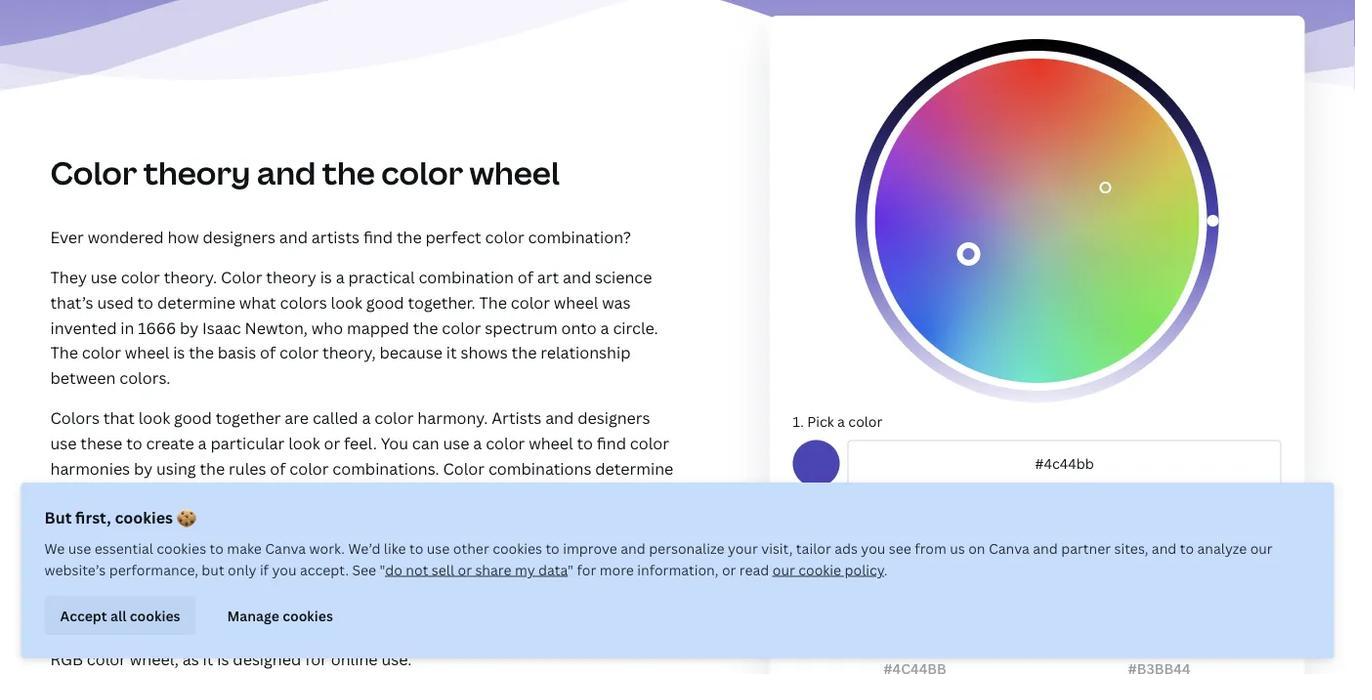 Task type: vqa. For each thing, say whether or not it's contained in the screenshot.
pull
no



Task type: locate. For each thing, give the bounding box(es) containing it.
by left using
[[134, 458, 153, 479]]

policy
[[845, 561, 884, 579]]

in
[[121, 317, 134, 338], [353, 483, 367, 504]]

yellow,
[[438, 549, 490, 570]]

1 horizontal spatial you
[[862, 539, 886, 558]]

1 horizontal spatial determine
[[596, 458, 674, 479]]

a down harmony.
[[473, 433, 482, 454]]

to up but
[[210, 539, 224, 558]]

0 horizontal spatial create
[[146, 433, 194, 454]]

or left read
[[722, 561, 737, 579]]

it
[[447, 342, 457, 363], [258, 574, 268, 595], [622, 599, 633, 620], [203, 649, 214, 670]]

and inside they use color theory. color theory is a practical combination of art and science that's used to determine what colors look good together. the color wheel was invented in 1666 by isaac newton, who mapped the color spectrum onto a circle. the color wheel is the basis of color theory, because it shows the relationship between colors.
[[563, 267, 592, 288]]

combinations
[[489, 458, 592, 479]]

designed
[[419, 599, 488, 620], [233, 649, 301, 670]]

1 horizontal spatial colors.
[[479, 574, 530, 595]]

designed down paint
[[419, 599, 488, 620]]

color up what
[[221, 267, 262, 288]]

1 vertical spatial colors.
[[479, 574, 530, 595]]

1 vertical spatial red,
[[111, 599, 140, 620]]

do not sell or share my data link
[[385, 561, 568, 579]]

it right only
[[258, 574, 268, 595]]

0 vertical spatial for
[[577, 561, 597, 579]]

1 horizontal spatial wheel,
[[303, 599, 352, 620]]

paint
[[436, 574, 475, 595]]

data
[[539, 561, 568, 579]]

use
[[91, 267, 117, 288], [50, 433, 77, 454], [443, 433, 470, 454], [68, 539, 91, 558], [427, 539, 450, 558]]

1 vertical spatial used
[[119, 574, 155, 595]]

to right refers in the bottom of the page
[[99, 624, 115, 645]]

create down combinations
[[555, 483, 604, 504]]

wheel.
[[266, 549, 315, 570]]

are inside "there are two types of color wheel. the ryb or red, yellow, blue color wheel is typically used by artists, as it helps with combining paint colors. then there is the rgb, or red, green and blue color wheel, which is designed for online use, as it refers to mixing light – like on a computer or tv screen. canva's color wheel is an rgb color wheel, as it is designed for online use."
[[97, 549, 122, 570]]

1 horizontal spatial the
[[319, 549, 346, 570]]

look up using
[[138, 408, 170, 429]]

and left artists
[[279, 226, 308, 247]]

1 vertical spatial determine
[[596, 458, 674, 479]]

0 horizontal spatial online
[[331, 649, 378, 670]]

cookies down 🍪
[[157, 539, 206, 558]]

of
[[518, 267, 534, 288], [260, 342, 276, 363], [270, 458, 286, 479], [213, 483, 229, 504], [203, 549, 219, 570]]

1 vertical spatial are
[[97, 549, 122, 570]]

0 vertical spatial you
[[862, 539, 886, 558]]

that up these
[[103, 408, 135, 429]]

look up who
[[331, 292, 363, 313]]

1 horizontal spatial designed
[[419, 599, 488, 620]]

cookies up essential
[[115, 507, 173, 528]]

on right –
[[250, 624, 269, 645]]

0 horizontal spatial designers
[[203, 226, 276, 247]]

0 vertical spatial the
[[480, 292, 507, 313]]

0 vertical spatial our
[[1251, 539, 1273, 558]]

are left two
[[97, 549, 122, 570]]

theory inside they use color theory. color theory is a practical combination of art and science that's used to determine what colors look good together. the color wheel was invented in 1666 by isaac newton, who mapped the color spectrum onto a circle. the color wheel is the basis of color theory, because it shows the relationship between colors.
[[266, 267, 317, 288]]

and down artists,
[[191, 599, 219, 620]]

2 horizontal spatial find
[[597, 433, 627, 454]]

find down relationship
[[597, 433, 627, 454]]

1 horizontal spatial our
[[1251, 539, 1273, 558]]

1 horizontal spatial online
[[518, 599, 564, 620]]

ryb
[[350, 549, 380, 570]]

0 horizontal spatial theory
[[144, 152, 251, 194]]

by
[[180, 317, 199, 338], [134, 458, 153, 479], [159, 574, 178, 595]]

0 horizontal spatial good
[[174, 408, 212, 429]]

1 vertical spatial as
[[602, 599, 619, 620]]

"
[[380, 561, 385, 579], [568, 561, 574, 579]]

it left the shows
[[447, 342, 457, 363]]

to up combinations
[[577, 433, 593, 454]]

0 horizontal spatial for
[[305, 649, 327, 670]]

theory
[[144, 152, 251, 194], [266, 267, 317, 288]]

blue down only
[[223, 599, 256, 620]]

theory up what
[[266, 267, 317, 288]]

these
[[80, 433, 122, 454]]

together.
[[408, 292, 476, 313]]

the up with
[[319, 549, 346, 570]]

to
[[137, 292, 154, 313], [126, 433, 142, 454], [577, 433, 593, 454], [416, 483, 432, 504], [210, 539, 224, 558], [410, 539, 424, 558], [546, 539, 560, 558], [1181, 539, 1195, 558], [99, 624, 115, 645]]

colors. down 1666
[[120, 367, 170, 388]]

basis
[[218, 342, 256, 363]]

we
[[44, 539, 65, 558]]

0 vertical spatial create
[[146, 433, 194, 454]]

of down newton,
[[260, 342, 276, 363]]

manage
[[227, 606, 279, 625]]

1 horizontal spatial canva
[[989, 539, 1030, 558]]

cookies
[[115, 507, 173, 528], [157, 539, 206, 558], [493, 539, 543, 558], [130, 606, 180, 625], [283, 606, 333, 625]]

1 vertical spatial theory
[[266, 267, 317, 288]]

with
[[317, 574, 349, 595]]

1 vertical spatial for
[[492, 599, 514, 620]]

a
[[336, 267, 345, 288], [601, 317, 610, 338], [362, 408, 371, 429], [838, 412, 846, 431], [198, 433, 207, 454], [473, 433, 482, 454], [607, 483, 616, 504], [273, 624, 282, 645]]

colors.
[[120, 367, 170, 388], [479, 574, 530, 595]]

we use essential cookies to make canva work. we'd like to use other cookies to improve and personalize your visit, tailor ads you see from us on canva and partner sites, and to analyze our website's performance, but only if you accept. see "
[[44, 539, 1273, 579]]

is left an
[[619, 624, 631, 645]]

0 vertical spatial by
[[180, 317, 199, 338]]

0 horizontal spatial our
[[773, 561, 796, 579]]

for down the improve
[[577, 561, 597, 579]]

0 vertical spatial on
[[969, 539, 986, 558]]

1 vertical spatial like
[[221, 624, 246, 645]]

perfect
[[426, 226, 482, 247]]

red,
[[404, 549, 434, 570], [111, 599, 140, 620]]

0 horizontal spatial colors.
[[120, 367, 170, 388]]

1 vertical spatial in
[[353, 483, 367, 504]]

designers down relationship
[[578, 408, 651, 429]]

are left called
[[285, 408, 309, 429]]

0 vertical spatial good
[[366, 292, 404, 313]]

ever
[[50, 226, 84, 247]]

tailor
[[797, 539, 832, 558]]

who
[[312, 317, 343, 338]]

good down practical
[[366, 292, 404, 313]]

1 vertical spatial that
[[520, 483, 552, 504]]

and right artists on the left
[[546, 408, 574, 429]]

slider
[[856, 39, 1220, 403]]

science
[[595, 267, 652, 288]]

of up different
[[270, 458, 286, 479]]

in inside they use color theory. color theory is a practical combination of art and science that's used to determine what colors look good together. the color wheel was invented in 1666 by isaac newton, who mapped the color spectrum onto a circle. the color wheel is the basis of color theory, because it shows the relationship between colors.
[[121, 317, 134, 338]]

1 " from the left
[[380, 561, 385, 579]]

and inside colors that look good together are called a color harmony. artists and designers use these to create a particular look or feel. you can use a color wheel to find color harmonies by using the rules of color combinations. color combinations determine the relative positions of different colors in order to find colors that create a pleasing effect.
[[546, 408, 574, 429]]

designers inside colors that look good together are called a color harmony. artists and designers use these to create a particular look or feel. you can use a color wheel to find color harmonies by using the rules of color combinations. color combinations determine the relative positions of different colors in order to find colors that create a pleasing effect.
[[578, 408, 651, 429]]

information,
[[638, 561, 719, 579]]

determine inside colors that look good together are called a color harmony. artists and designers use these to create a particular look or feel. you can use a color wheel to find color harmonies by using the rules of color combinations. color combinations determine the relative positions of different colors in order to find colors that create a pleasing effect.
[[596, 458, 674, 479]]

and right art
[[563, 267, 592, 288]]

wheel up onto at the left of page
[[554, 292, 599, 313]]

designed down manage cookies button
[[233, 649, 301, 670]]

other
[[453, 539, 489, 558]]

0 horizontal spatial like
[[221, 624, 246, 645]]

personalize
[[649, 539, 725, 558]]

0 vertical spatial used
[[97, 292, 134, 313]]

you
[[381, 433, 409, 454]]

first,
[[75, 507, 111, 528]]

0 horizontal spatial red,
[[111, 599, 140, 620]]

analyze
[[1198, 539, 1248, 558]]

0 vertical spatial in
[[121, 317, 134, 338]]

is down combining
[[404, 599, 416, 620]]

as right "use,"
[[602, 599, 619, 620]]

the up 'between'
[[50, 342, 78, 363]]

0 vertical spatial colors.
[[120, 367, 170, 388]]

wheel inside colors that look good together are called a color harmony. artists and designers use these to create a particular look or feel. you can use a color wheel to find color harmonies by using the rules of color combinations. color combinations determine the relative positions of different colors in order to find colors that create a pleasing effect.
[[529, 433, 574, 454]]

screen.
[[407, 624, 462, 645]]

1 horizontal spatial blue
[[493, 549, 527, 570]]

by up green at the bottom left of the page
[[159, 574, 178, 595]]

0 horizontal spatial canva
[[265, 539, 306, 558]]

by inside "there are two types of color wheel. the ryb or red, yellow, blue color wheel is typically used by artists, as it helps with combining paint colors. then there is the rgb, or red, green and blue color wheel, which is designed for online use, as it refers to mixing light – like on a computer or tv screen. canva's color wheel is an rgb color wheel, as it is designed for online use."
[[159, 574, 178, 595]]

of inside "there are two types of color wheel. the ryb or red, yellow, blue color wheel is typically used by artists, as it helps with combining paint colors. then there is the rgb, or red, green and blue color wheel, which is designed for online use, as it refers to mixing light – like on a computer or tv screen. canva's color wheel is an rgb color wheel, as it is designed for online use."
[[203, 549, 219, 570]]

" inside we use essential cookies to make canva work. we'd like to use other cookies to improve and personalize your visit, tailor ads you see from us on canva and partner sites, and to analyze our website's performance, but only if you accept. see "
[[380, 561, 385, 579]]

good up using
[[174, 408, 212, 429]]

like
[[384, 539, 406, 558], [221, 624, 246, 645]]

there
[[575, 574, 615, 595]]

for up canva's
[[492, 599, 514, 620]]

accept.
[[300, 561, 349, 579]]

our down visit,
[[773, 561, 796, 579]]

or up combining
[[384, 549, 401, 570]]

1 horizontal spatial color
[[221, 267, 262, 288]]

theory up how
[[144, 152, 251, 194]]

1 vertical spatial designers
[[578, 408, 651, 429]]

🍪
[[177, 507, 192, 528]]

or down called
[[324, 433, 340, 454]]

0 vertical spatial wheel,
[[303, 599, 352, 620]]

1 vertical spatial you
[[272, 561, 297, 579]]

1 horizontal spatial for
[[492, 599, 514, 620]]

the up ever wondered how designers and artists find the perfect color combination?
[[322, 152, 375, 194]]

mapped
[[347, 317, 409, 338]]

2 vertical spatial the
[[319, 549, 346, 570]]

artists,
[[182, 574, 234, 595]]

you right if
[[272, 561, 297, 579]]

0 vertical spatial determine
[[157, 292, 236, 313]]

rules
[[229, 458, 266, 479]]

colors up work. on the left of the page
[[302, 483, 349, 504]]

and
[[257, 152, 316, 194], [279, 226, 308, 247], [563, 267, 592, 288], [546, 408, 574, 429], [621, 539, 646, 558], [1034, 539, 1058, 558], [1152, 539, 1177, 558], [191, 599, 219, 620]]

0 horizontal spatial that
[[103, 408, 135, 429]]

good
[[366, 292, 404, 313], [174, 408, 212, 429]]

2 vertical spatial by
[[159, 574, 178, 595]]

improve
[[563, 539, 618, 558]]

that's
[[50, 292, 93, 313]]

online down 'then'
[[518, 599, 564, 620]]

used up invented
[[97, 292, 134, 313]]

0 vertical spatial blue
[[493, 549, 527, 570]]

colors. down the yellow,
[[479, 574, 530, 595]]

1 vertical spatial on
[[250, 624, 269, 645]]

as down 'light'
[[183, 649, 199, 670]]

None text field
[[848, 440, 1282, 487]]

use inside they use color theory. color theory is a practical combination of art and science that's used to determine what colors look good together. the color wheel was invented in 1666 by isaac newton, who mapped the color spectrum onto a circle. the color wheel is the basis of color theory, because it shows the relationship between colors.
[[91, 267, 117, 288]]

color
[[50, 152, 137, 194], [221, 267, 262, 288], [443, 458, 485, 479]]

find down can
[[436, 483, 466, 504]]

1 vertical spatial color
[[221, 267, 262, 288]]

1. pick a color
[[793, 412, 883, 431]]

between
[[50, 367, 116, 388]]

on right "us"
[[969, 539, 986, 558]]

0 horizontal spatial the
[[50, 342, 78, 363]]

0 vertical spatial look
[[331, 292, 363, 313]]

0 horizontal spatial by
[[134, 458, 153, 479]]

we'd
[[348, 539, 381, 558]]

1 vertical spatial create
[[555, 483, 604, 504]]

online down computer
[[331, 649, 378, 670]]

canva up if
[[265, 539, 306, 558]]

wheel, up computer
[[303, 599, 352, 620]]

0 vertical spatial as
[[237, 574, 254, 595]]

on inside we use essential cookies to make canva work. we'd like to use other cookies to improve and personalize your visit, tailor ads you see from us on canva and partner sites, and to analyze our website's performance, but only if you accept. see "
[[969, 539, 986, 558]]

colors down combinations
[[470, 483, 517, 504]]

rgb,
[[50, 599, 87, 620]]

pleasing
[[50, 508, 113, 529]]

2 horizontal spatial color
[[443, 458, 485, 479]]

1 horizontal spatial create
[[555, 483, 604, 504]]

1 vertical spatial blue
[[223, 599, 256, 620]]

performance,
[[109, 561, 198, 579]]

0 horizontal spatial find
[[364, 226, 393, 247]]

red, right do
[[404, 549, 434, 570]]

wheel down "use,"
[[571, 624, 615, 645]]

0 horizontal spatial determine
[[157, 292, 236, 313]]

or
[[324, 433, 340, 454], [384, 549, 401, 570], [458, 561, 472, 579], [722, 561, 737, 579], [91, 599, 107, 620], [364, 624, 380, 645]]

as left if
[[237, 574, 254, 595]]

1 horizontal spatial good
[[366, 292, 404, 313]]

red, up mixing at the bottom left of page
[[111, 599, 140, 620]]

to right order
[[416, 483, 432, 504]]

used inside they use color theory. color theory is a practical combination of art and science that's used to determine what colors look good together. the color wheel was invented in 1666 by isaac newton, who mapped the color spectrum onto a circle. the color wheel is the basis of color theory, because it shows the relationship between colors.
[[97, 292, 134, 313]]

designers
[[203, 226, 276, 247], [578, 408, 651, 429]]

as
[[237, 574, 254, 595], [602, 599, 619, 620], [183, 649, 199, 670]]

wheel up combinations
[[529, 433, 574, 454]]

of down rules
[[213, 483, 229, 504]]

typically
[[50, 574, 115, 595]]

a inside "there are two types of color wheel. the ryb or red, yellow, blue color wheel is typically used by artists, as it helps with combining paint colors. then there is the rgb, or red, green and blue color wheel, which is designed for online use, as it refers to mixing light – like on a computer or tv screen. canva's color wheel is an rgb color wheel, as it is designed for online use."
[[273, 624, 282, 645]]

1 vertical spatial good
[[174, 408, 212, 429]]

0 horizontal spatial look
[[138, 408, 170, 429]]

1 horizontal spatial like
[[384, 539, 406, 558]]

determine up the improve
[[596, 458, 674, 479]]

1 vertical spatial wheel,
[[130, 649, 179, 670]]

1 horizontal spatial in
[[353, 483, 367, 504]]

is down artists
[[320, 267, 332, 288]]

for
[[577, 561, 597, 579], [492, 599, 514, 620], [305, 649, 327, 670]]

what
[[239, 292, 276, 313]]

0 horizontal spatial on
[[250, 624, 269, 645]]

in left order
[[353, 483, 367, 504]]

0 horizontal spatial "
[[380, 561, 385, 579]]

designers right how
[[203, 226, 276, 247]]

2 " from the left
[[568, 561, 574, 579]]

if
[[260, 561, 269, 579]]

accept all cookies button
[[44, 596, 196, 635]]

use down colors
[[50, 433, 77, 454]]

light
[[171, 624, 205, 645]]

0 vertical spatial red,
[[404, 549, 434, 570]]

0 vertical spatial are
[[285, 408, 309, 429]]

1 vertical spatial designed
[[233, 649, 301, 670]]

helps
[[272, 574, 313, 595]]

all
[[110, 606, 127, 625]]

accept
[[60, 606, 107, 625]]

more
[[600, 561, 634, 579]]

like inside we use essential cookies to make canva work. we'd like to use other cookies to improve and personalize your visit, tailor ads you see from us on canva and partner sites, and to analyze our website's performance, but only if you accept. see "
[[384, 539, 406, 558]]

2 horizontal spatial look
[[331, 292, 363, 313]]

1 horizontal spatial designers
[[578, 408, 651, 429]]

0 horizontal spatial in
[[121, 317, 134, 338]]

shows
[[461, 342, 508, 363]]

for down computer
[[305, 649, 327, 670]]

the inside "there are two types of color wheel. the ryb or red, yellow, blue color wheel is typically used by artists, as it helps with combining paint colors. then there is the rgb, or red, green and blue color wheel, which is designed for online use, as it refers to mixing light – like on a computer or tv screen. canva's color wheel is an rgb color wheel, as it is designed for online use."
[[635, 574, 660, 595]]

1 vertical spatial find
[[597, 433, 627, 454]]

is
[[320, 267, 332, 288], [173, 342, 185, 363], [622, 549, 634, 570], [619, 574, 631, 595], [404, 599, 416, 620], [619, 624, 631, 645], [217, 649, 229, 670]]

0 vertical spatial theory
[[144, 152, 251, 194]]

" left the 'there'
[[568, 561, 574, 579]]

is down the 'manage'
[[217, 649, 229, 670]]

the right more on the bottom
[[635, 574, 660, 595]]

combination
[[419, 267, 514, 288]]

to left analyze
[[1181, 539, 1195, 558]]

2 canva from the left
[[989, 539, 1030, 558]]

complementary button
[[793, 540, 1282, 579]]

2 vertical spatial look
[[289, 433, 320, 454]]

0 horizontal spatial as
[[183, 649, 199, 670]]

you up 'policy'
[[862, 539, 886, 558]]

0 vertical spatial like
[[384, 539, 406, 558]]

are
[[285, 408, 309, 429], [97, 549, 122, 570]]

colors
[[50, 408, 100, 429]]

the inside "there are two types of color wheel. the ryb or red, yellow, blue color wheel is typically used by artists, as it helps with combining paint colors. then there is the rgb, or red, green and blue color wheel, which is designed for online use, as it refers to mixing light – like on a computer or tv screen. canva's color wheel is an rgb color wheel, as it is designed for online use."
[[319, 549, 346, 570]]

it down the do not sell or share my data " for more information, or read our cookie policy . at bottom
[[622, 599, 633, 620]]

0 horizontal spatial are
[[97, 549, 122, 570]]

2 vertical spatial color
[[443, 458, 485, 479]]

see
[[889, 539, 912, 558]]

how
[[168, 226, 199, 247]]



Task type: describe. For each thing, give the bounding box(es) containing it.
0 horizontal spatial wheel,
[[130, 649, 179, 670]]

2 horizontal spatial for
[[577, 561, 597, 579]]

of left art
[[518, 267, 534, 288]]

a left particular
[[198, 433, 207, 454]]

a up feel.
[[362, 408, 371, 429]]

effect.
[[117, 508, 166, 529]]

in inside colors that look good together are called a color harmony. artists and designers use these to create a particular look or feel. you can use a color wheel to find color harmonies by using the rules of color combinations. color combinations determine the relative positions of different colors in order to find colors that create a pleasing effect.
[[353, 483, 367, 504]]

read
[[740, 561, 770, 579]]

.
[[884, 561, 888, 579]]

us
[[950, 539, 966, 558]]

1 vertical spatial online
[[331, 649, 378, 670]]

the down spectrum
[[512, 342, 537, 363]]

only
[[228, 561, 257, 579]]

art
[[537, 267, 559, 288]]

0 vertical spatial online
[[518, 599, 564, 620]]

2 horizontal spatial the
[[480, 292, 507, 313]]

canva's
[[466, 624, 524, 645]]

the left rules
[[200, 458, 225, 479]]

called
[[313, 408, 358, 429]]

0 vertical spatial find
[[364, 226, 393, 247]]

is right the 'there'
[[619, 574, 631, 595]]

look inside they use color theory. color theory is a practical combination of art and science that's used to determine what colors look good together. the color wheel was invented in 1666 by isaac newton, who mapped the color spectrum onto a circle. the color wheel is the basis of color theory, because it shows the relationship between colors.
[[331, 292, 363, 313]]

1 vertical spatial look
[[138, 408, 170, 429]]

colors inside they use color theory. color theory is a practical combination of art and science that's used to determine what colors look good together. the color wheel was invented in 1666 by isaac newton, who mapped the color spectrum onto a circle. the color wheel is the basis of color theory, because it shows the relationship between colors.
[[280, 292, 327, 313]]

particular
[[211, 433, 285, 454]]

two
[[125, 549, 154, 570]]

sites,
[[1115, 539, 1149, 558]]

1 horizontal spatial red,
[[404, 549, 434, 570]]

1 horizontal spatial as
[[237, 574, 254, 595]]

they use color theory. color theory is a practical combination of art and science that's used to determine what colors look good together. the color wheel was invented in 1666 by isaac newton, who mapped the color spectrum onto a circle. the color wheel is the basis of color theory, because it shows the relationship between colors.
[[50, 267, 659, 388]]

1 vertical spatial the
[[50, 342, 78, 363]]

tv
[[384, 624, 404, 645]]

our inside we use essential cookies to make canva work. we'd like to use other cookies to improve and personalize your visit, tailor ads you see from us on canva and partner sites, and to analyze our website's performance, but only if you accept. see "
[[1251, 539, 1273, 558]]

accept all cookies
[[60, 606, 180, 625]]

use up website's
[[68, 539, 91, 558]]

0 vertical spatial color
[[50, 152, 137, 194]]

or left all
[[91, 599, 107, 620]]

is right the improve
[[622, 549, 634, 570]]

our cookie policy link
[[773, 561, 884, 579]]

colors. inside "there are two types of color wheel. the ryb or red, yellow, blue color wheel is typically used by artists, as it helps with combining paint colors. then there is the rgb, or red, green and blue color wheel, which is designed for online use, as it refers to mixing light – like on a computer or tv screen. canva's color wheel is an rgb color wheel, as it is designed for online use."
[[479, 574, 530, 595]]

visit,
[[762, 539, 793, 558]]

color inside they use color theory. color theory is a practical combination of art and science that's used to determine what colors look good together. the color wheel was invented in 1666 by isaac newton, who mapped the color spectrum onto a circle. the color wheel is the basis of color theory, because it shows the relationship between colors.
[[221, 267, 262, 288]]

or right sell
[[458, 561, 472, 579]]

the left perfect
[[397, 226, 422, 247]]

because
[[380, 342, 443, 363]]

cookies up my
[[493, 539, 543, 558]]

share
[[475, 561, 512, 579]]

practical
[[349, 267, 415, 288]]

artists
[[312, 226, 360, 247]]

and up the do not sell or share my data " for more information, or read our cookie policy . at bottom
[[621, 539, 646, 558]]

1 vertical spatial our
[[773, 561, 796, 579]]

is down 1666
[[173, 342, 185, 363]]

not
[[406, 561, 429, 579]]

colors. inside they use color theory. color theory is a practical combination of art and science that's used to determine what colors look good together. the color wheel was invented in 1666 by isaac newton, who mapped the color spectrum onto a circle. the color wheel is the basis of color theory, because it shows the relationship between colors.
[[120, 367, 170, 388]]

a down ever wondered how designers and artists find the perfect color combination?
[[336, 267, 345, 288]]

to right these
[[126, 433, 142, 454]]

harmony.
[[418, 408, 488, 429]]

color inside colors that look good together are called a color harmony. artists and designers use these to create a particular look or feel. you can use a color wheel to find color harmonies by using the rules of color combinations. color combinations determine the relative positions of different colors in order to find colors that create a pleasing effect.
[[443, 458, 485, 479]]

2 horizontal spatial as
[[602, 599, 619, 620]]

and left the "partner" in the right bottom of the page
[[1034, 539, 1058, 558]]

are inside colors that look good together are called a color harmony. artists and designers use these to create a particular look or feel. you can use a color wheel to find color harmonies by using the rules of color combinations. color combinations determine the relative positions of different colors in order to find colors that create a pleasing effect.
[[285, 408, 309, 429]]

mixing
[[119, 624, 167, 645]]

different
[[233, 483, 299, 504]]

the up "because"
[[413, 317, 438, 338]]

your
[[728, 539, 758, 558]]

refers
[[50, 624, 95, 645]]

website's
[[44, 561, 106, 579]]

cookies right all
[[130, 606, 180, 625]]

positions
[[140, 483, 209, 504]]

0 horizontal spatial designed
[[233, 649, 301, 670]]

green
[[144, 599, 187, 620]]

do not sell or share my data " for more information, or read our cookie policy .
[[385, 561, 888, 579]]

do
[[385, 561, 403, 579]]

2 vertical spatial as
[[183, 649, 199, 670]]

work.
[[309, 539, 345, 558]]

0 vertical spatial designed
[[419, 599, 488, 620]]

on inside "there are two types of color wheel. the ryb or red, yellow, blue color wheel is typically used by artists, as it helps with combining paint colors. then there is the rgb, or red, green and blue color wheel, which is designed for online use, as it refers to mixing light – like on a computer or tv screen. canva's color wheel is an rgb color wheel, as it is designed for online use."
[[250, 624, 269, 645]]

there
[[50, 549, 94, 570]]

2 vertical spatial find
[[436, 483, 466, 504]]

theory,
[[323, 342, 376, 363]]

good inside they use color theory. color theory is a practical combination of art and science that's used to determine what colors look good together. the color wheel was invented in 1666 by isaac newton, who mapped the color spectrum onto a circle. the color wheel is the basis of color theory, because it shows the relationship between colors.
[[366, 292, 404, 313]]

rgb
[[50, 649, 83, 670]]

and up artists
[[257, 152, 316, 194]]

it inside they use color theory. color theory is a practical combination of art and science that's used to determine what colors look good together. the color wheel was invented in 1666 by isaac newton, who mapped the color spectrum onto a circle. the color wheel is the basis of color theory, because it shows the relationship between colors.
[[447, 342, 457, 363]]

the down isaac
[[189, 342, 214, 363]]

from
[[915, 539, 947, 558]]

2 vertical spatial for
[[305, 649, 327, 670]]

to up not at left bottom
[[410, 539, 424, 558]]

artists
[[492, 408, 542, 429]]

sell
[[432, 561, 455, 579]]

feel.
[[344, 433, 377, 454]]

1.
[[793, 412, 804, 431]]

the up but
[[50, 483, 76, 504]]

partner
[[1062, 539, 1112, 558]]

it down –
[[203, 649, 214, 670]]

use,
[[568, 599, 598, 620]]

used inside "there are two types of color wheel. the ryb or red, yellow, blue color wheel is typically used by artists, as it helps with combining paint colors. then there is the rgb, or red, green and blue color wheel, which is designed for online use, as it refers to mixing light – like on a computer or tv screen. canva's color wheel is an rgb color wheel, as it is designed for online use."
[[119, 574, 155, 595]]

essential
[[95, 539, 153, 558]]

to inside "there are two types of color wheel. the ryb or red, yellow, blue color wheel is typically used by artists, as it helps with combining paint colors. then there is the rgb, or red, green and blue color wheel, which is designed for online use, as it refers to mixing light – like on a computer or tv screen. canva's color wheel is an rgb color wheel, as it is designed for online use."
[[99, 624, 115, 645]]

spectrum
[[485, 317, 558, 338]]

and inside "there are two types of color wheel. the ryb or red, yellow, blue color wheel is typically used by artists, as it helps with combining paint colors. then there is the rgb, or red, green and blue color wheel, which is designed for online use, as it refers to mixing light – like on a computer or tv screen. canva's color wheel is an rgb color wheel, as it is designed for online use."
[[191, 599, 219, 620]]

see
[[352, 561, 376, 579]]

0 horizontal spatial blue
[[223, 599, 256, 620]]

to inside they use color theory. color theory is a practical combination of art and science that's used to determine what colors look good together. the color wheel was invented in 1666 by isaac newton, who mapped the color spectrum onto a circle. the color wheel is the basis of color theory, because it shows the relationship between colors.
[[137, 292, 154, 313]]

circle.
[[613, 317, 659, 338]]

to up data
[[546, 539, 560, 558]]

a right pick
[[838, 412, 846, 431]]

isaac
[[202, 317, 241, 338]]

like inside "there are two types of color wheel. the ryb or red, yellow, blue color wheel is typically used by artists, as it helps with combining paint colors. then there is the rgb, or red, green and blue color wheel, which is designed for online use, as it refers to mixing light – like on a computer or tv screen. canva's color wheel is an rgb color wheel, as it is designed for online use."
[[221, 624, 246, 645]]

ads
[[835, 539, 858, 558]]

wheel up perfect
[[470, 152, 560, 194]]

together
[[216, 408, 281, 429]]

wheel up the 'there'
[[573, 549, 618, 570]]

wheel down 1666
[[125, 342, 169, 363]]

0 vertical spatial that
[[103, 408, 135, 429]]

relationship
[[541, 342, 631, 363]]

but
[[202, 561, 224, 579]]

use.
[[382, 649, 412, 670]]

cookie
[[799, 561, 842, 579]]

–
[[208, 624, 217, 645]]

a up the improve
[[607, 483, 616, 504]]

by inside they use color theory. color theory is a practical combination of art and science that's used to determine what colors look good together. the color wheel was invented in 1666 by isaac newton, who mapped the color spectrum onto a circle. the color wheel is the basis of color theory, because it shows the relationship between colors.
[[180, 317, 199, 338]]

colors that look good together are called a color harmony. artists and designers use these to create a particular look or feel. you can use a color wheel to find color harmonies by using the rules of color combinations. color combinations determine the relative positions of different colors in order to find colors that create a pleasing effect.
[[50, 408, 674, 529]]

cookies down "helps"
[[283, 606, 333, 625]]

1 canva from the left
[[265, 539, 306, 558]]

or inside colors that look good together are called a color harmony. artists and designers use these to create a particular look or feel. you can use a color wheel to find color harmonies by using the rules of color combinations. color combinations determine the relative positions of different colors in order to find colors that create a pleasing effect.
[[324, 433, 340, 454]]

a right onto at the left of page
[[601, 317, 610, 338]]

1666
[[138, 317, 176, 338]]

or left tv
[[364, 624, 380, 645]]

an
[[634, 624, 653, 645]]

then
[[533, 574, 571, 595]]

computer
[[286, 624, 360, 645]]

complementary
[[806, 550, 913, 569]]

good inside colors that look good together are called a color harmony. artists and designers use these to create a particular look or feel. you can use a color wheel to find color harmonies by using the rules of color combinations. color combinations determine the relative positions of different colors in order to find colors that create a pleasing effect.
[[174, 408, 212, 429]]

combination?
[[528, 226, 631, 247]]

was
[[602, 292, 631, 313]]

use up sell
[[427, 539, 450, 558]]

0 vertical spatial designers
[[203, 226, 276, 247]]

by inside colors that look good together are called a color harmony. artists and designers use these to create a particular look or feel. you can use a color wheel to find color harmonies by using the rules of color combinations. color combinations determine the relative positions of different colors in order to find colors that create a pleasing effect.
[[134, 458, 153, 479]]

theory.
[[164, 267, 217, 288]]

using
[[156, 458, 196, 479]]

use down harmony.
[[443, 433, 470, 454]]

determine inside they use color theory. color theory is a practical combination of art and science that's used to determine what colors look good together. the color wheel was invented in 1666 by isaac newton, who mapped the color spectrum onto a circle. the color wheel is the basis of color theory, because it shows the relationship between colors.
[[157, 292, 236, 313]]

make
[[227, 539, 262, 558]]

and right sites,
[[1152, 539, 1177, 558]]

color theory and the color wheel
[[50, 152, 560, 194]]



